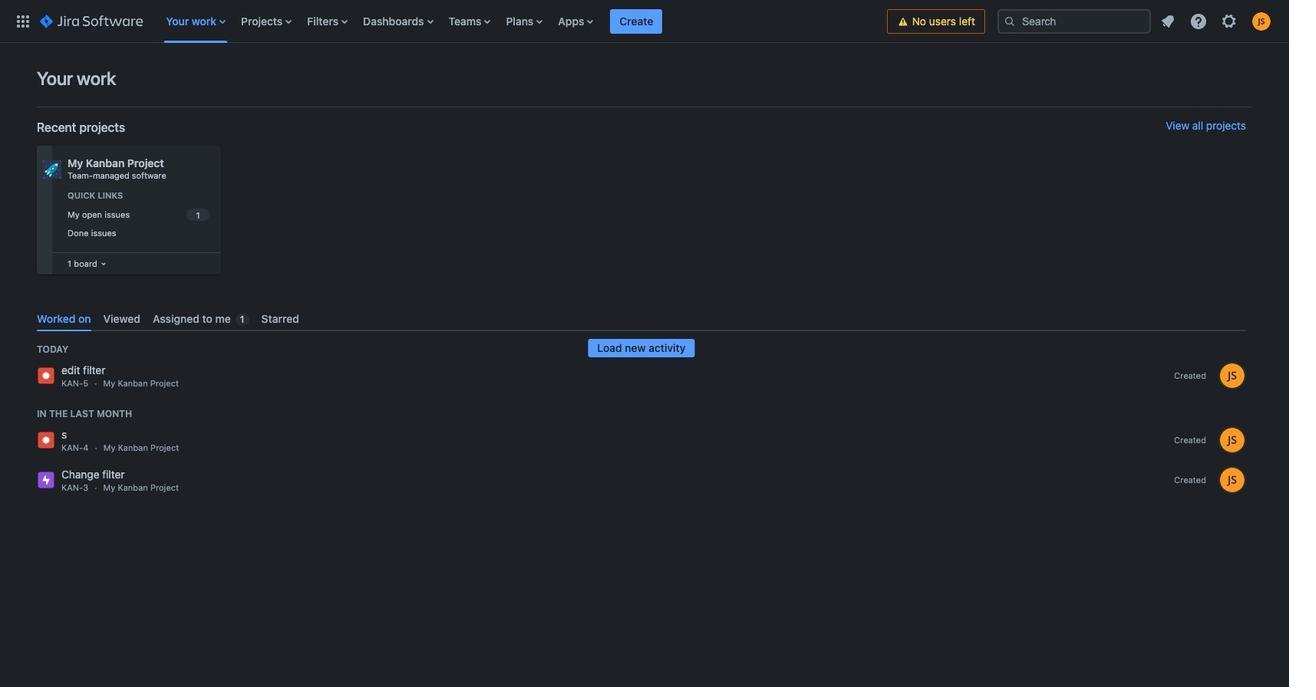 Task type: describe. For each thing, give the bounding box(es) containing it.
settings image
[[1220, 12, 1239, 30]]

notifications image
[[1159, 12, 1177, 30]]

search image
[[1004, 15, 1016, 27]]

your profile and settings image
[[1253, 12, 1271, 30]]

board image
[[97, 258, 110, 270]]

1 horizontal spatial list
[[1154, 7, 1280, 35]]



Task type: locate. For each thing, give the bounding box(es) containing it.
banner
[[0, 0, 1289, 43]]

jira software image
[[40, 12, 143, 30], [40, 12, 143, 30]]

tab list
[[31, 306, 1253, 332]]

appswitcher icon image
[[14, 12, 32, 30]]

help image
[[1190, 12, 1208, 30]]

primary element
[[9, 0, 887, 43]]

list
[[158, 0, 887, 43], [1154, 7, 1280, 35]]

None search field
[[998, 9, 1151, 33]]

Search field
[[998, 9, 1151, 33]]

list item
[[611, 0, 663, 43]]

0 horizontal spatial list
[[158, 0, 887, 43]]



Task type: vqa. For each thing, say whether or not it's contained in the screenshot.
the cell
no



